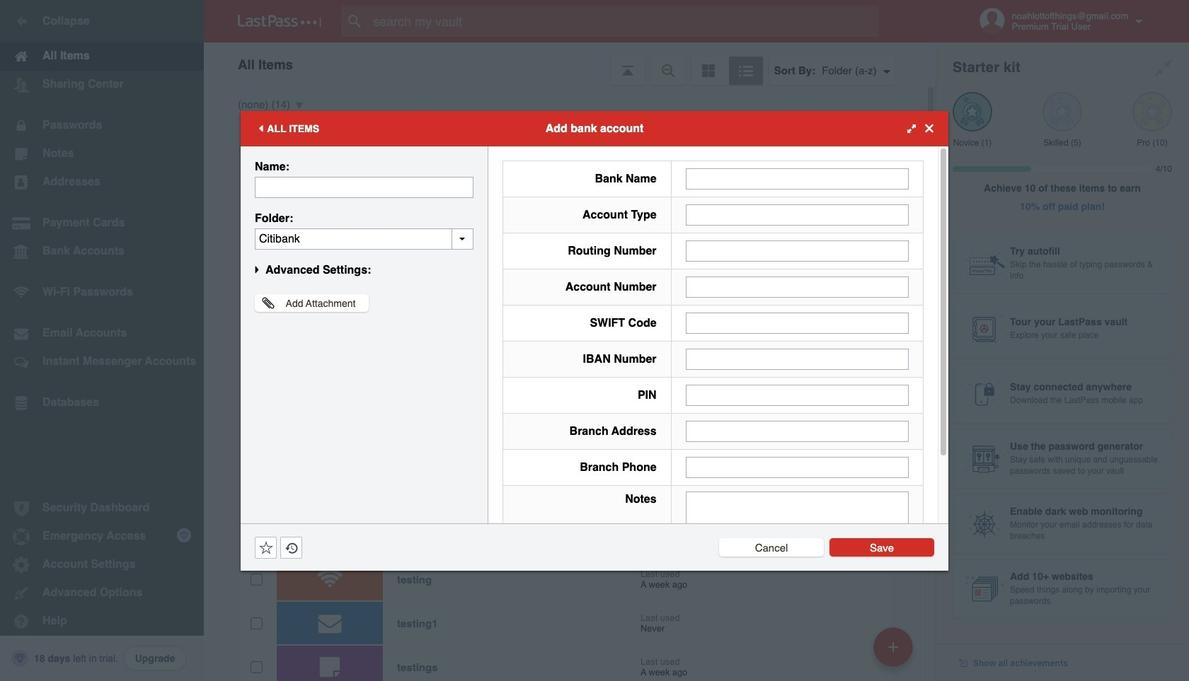 Task type: locate. For each thing, give the bounding box(es) containing it.
main navigation navigation
[[0, 0, 204, 682]]

vault options navigation
[[204, 42, 936, 85]]

new item image
[[889, 643, 898, 652]]

dialog
[[241, 111, 949, 589]]

search my vault text field
[[341, 6, 907, 37]]

None text field
[[686, 168, 909, 189], [255, 177, 474, 198], [255, 228, 474, 250], [686, 276, 909, 298], [686, 313, 909, 334], [686, 349, 909, 370], [686, 385, 909, 406], [686, 421, 909, 442], [686, 457, 909, 478], [686, 492, 909, 579], [686, 168, 909, 189], [255, 177, 474, 198], [255, 228, 474, 250], [686, 276, 909, 298], [686, 313, 909, 334], [686, 349, 909, 370], [686, 385, 909, 406], [686, 421, 909, 442], [686, 457, 909, 478], [686, 492, 909, 579]]

None text field
[[686, 204, 909, 225], [686, 240, 909, 262], [686, 204, 909, 225], [686, 240, 909, 262]]



Task type: describe. For each thing, give the bounding box(es) containing it.
new item navigation
[[869, 624, 922, 682]]

lastpass image
[[238, 15, 321, 28]]

Search search field
[[341, 6, 907, 37]]



Task type: vqa. For each thing, say whether or not it's contained in the screenshot.
search my shared folders text field
no



